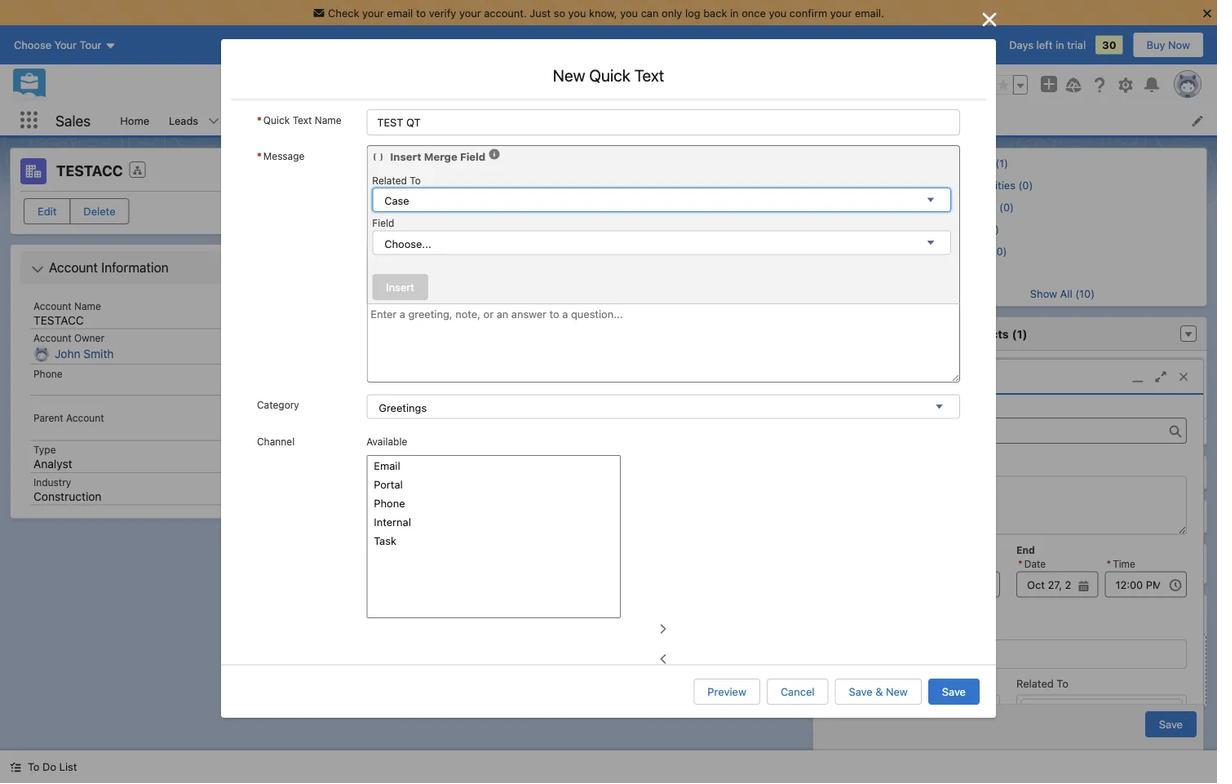 Task type: describe. For each thing, give the bounding box(es) containing it.
check your email to verify your account. just so you know, you can only log back in once you confirm your email.
[[328, 7, 885, 19]]

more
[[549, 446, 574, 458]]

choose...
[[385, 238, 432, 250]]

to do list button
[[0, 751, 87, 784]]

0 horizontal spatial test contact link
[[478, 420, 557, 433]]

2023
[[400, 372, 427, 384]]

0 vertical spatial in
[[730, 7, 739, 19]]

cases (0) link
[[948, 267, 996, 280]]

opportunities link
[[402, 105, 489, 135]]

1 horizontal spatial name
[[315, 114, 342, 126]]

event
[[879, 371, 913, 383]]

0 vertical spatial save button
[[929, 679, 980, 705]]

1 horizontal spatial save
[[943, 686, 966, 698]]

account owner
[[33, 333, 104, 344]]

1 horizontal spatial quick
[[590, 66, 631, 85]]

this
[[831, 372, 853, 384]]

home
[[120, 114, 149, 127]]

* left quick text name
[[257, 114, 262, 126]]

& for new
[[876, 686, 883, 698]]

filters:
[[665, 230, 699, 242]]

contacts (1)
[[948, 157, 1009, 169]]

show all (10)
[[1031, 287, 1095, 300]]

contracts (0) link
[[948, 201, 1015, 214]]

new for new quick text
[[553, 66, 586, 85]]

contact inside test contact title: email: phone:
[[960, 361, 1010, 373]]

orders image
[[929, 223, 940, 234]]

leave
[[917, 39, 946, 51]]

opportunities for opportunities (0)
[[958, 466, 1036, 479]]

no more past activities to load.
[[532, 446, 686, 458]]

2 horizontal spatial •
[[811, 230, 816, 242]]

confirm
[[790, 7, 828, 19]]

phone:
[[929, 399, 963, 411]]

upload files
[[1042, 655, 1103, 667]]

contracts (0)
[[948, 201, 1015, 213]]

or drop files
[[1032, 681, 1094, 693]]

types
[[835, 230, 862, 242]]

edit parent account image
[[264, 426, 275, 437]]

information
[[101, 260, 169, 275]]

* left date
[[1019, 559, 1023, 570]]

test contact element
[[919, 358, 1207, 413]]

files element
[[918, 594, 1208, 708]]

event
[[649, 203, 677, 215]]

new for new event
[[624, 203, 646, 215]]

0 vertical spatial text default image
[[372, 151, 384, 163]]

30
[[1103, 39, 1117, 51]]

only
[[662, 7, 683, 19]]

(0) for 2nd (0) link from the bottom
[[995, 557, 1012, 571]]

contact inside you logged a call with test contact
[[507, 420, 557, 432]]

leads link
[[159, 105, 208, 135]]

contracts image
[[929, 201, 940, 212]]

you logged a call with test contact
[[366, 418, 557, 432]]

test event dialog
[[813, 359, 1205, 766]]

case
[[385, 195, 410, 207]]

(0) for first (0) link from the top of the page
[[996, 510, 1013, 523]]

past
[[577, 446, 599, 458]]

save inside save & new button
[[849, 686, 873, 698]]

contacts link
[[316, 105, 381, 135]]

3 your from the left
[[831, 7, 853, 19]]

none text field inside test event dialog
[[830, 572, 912, 598]]

leave feedback link
[[917, 39, 997, 51]]

sales link
[[478, 155, 509, 188]]

overdue
[[413, 290, 458, 302]]

(0) for (0) link inside the files element
[[988, 608, 1005, 621]]

edit
[[38, 205, 57, 218]]

log
[[686, 7, 701, 19]]

1 horizontal spatial to
[[410, 175, 421, 186]]

test for tasl
[[364, 319, 392, 332]]

cancel
[[781, 686, 815, 698]]

time
[[1113, 559, 1136, 570]]

insert button
[[372, 274, 428, 300]]

* left time
[[1107, 559, 1112, 570]]

save inside test event dialog
[[1160, 719, 1184, 731]]

upcoming & overdue button
[[321, 283, 897, 309]]

partners (0) link
[[948, 245, 1008, 258]]

* date
[[1019, 559, 1047, 570]]

leave feedback
[[917, 39, 997, 51]]

case button
[[372, 188, 952, 212]]

show
[[1031, 287, 1058, 300]]

related to inside test event dialog
[[1017, 678, 1069, 690]]

test contact title: email: phone:
[[929, 361, 1010, 411]]

log
[[363, 203, 382, 215]]

test tasl link
[[364, 319, 422, 332]]

Description text field
[[830, 476, 1188, 535]]

1 you from the left
[[569, 7, 586, 19]]

1 your from the left
[[362, 7, 384, 19]]

contacts (1) link
[[948, 157, 1009, 170]]

month
[[856, 372, 890, 384]]

once
[[742, 7, 766, 19]]

smith
[[84, 347, 114, 361]]

buy now button
[[1133, 32, 1205, 58]]

0 horizontal spatial text
[[293, 114, 312, 126]]

available
[[367, 436, 408, 447]]

with
[[452, 418, 473, 430]]

sent
[[387, 336, 408, 349]]

a inside log a call button
[[384, 203, 390, 215]]

3 you from the left
[[769, 7, 787, 19]]

john smith
[[55, 347, 114, 361]]

1 horizontal spatial activities
[[764, 230, 808, 242]]

2 you from the left
[[621, 7, 638, 19]]

owner
[[74, 333, 104, 344]]

to inside the test tasl you sent an email to
[[455, 336, 465, 349]]

1 vertical spatial testacc
[[33, 313, 84, 327]]

filters: all time • all activities • all types
[[665, 230, 862, 242]]

task
[[519, 203, 542, 215]]

opportunities image
[[929, 179, 940, 190]]

to inside test event dialog
[[1057, 678, 1069, 690]]

edit button
[[24, 198, 70, 224]]

test inside you logged a call with test contact
[[478, 420, 504, 432]]

construction
[[33, 490, 102, 503]]

so
[[554, 7, 566, 19]]

list
[[59, 761, 77, 773]]

text default image inside to do list button
[[10, 762, 21, 773]]

accounts link
[[229, 105, 295, 135]]

1 (0) link from the top
[[958, 510, 1016, 524]]

list containing home
[[110, 105, 1218, 135]]

channel
[[257, 436, 295, 447]]

do
[[43, 761, 56, 773]]

you inside the test tasl you sent an email to
[[366, 336, 384, 349]]

orders (0)
[[948, 223, 1000, 235]]

know,
[[589, 7, 618, 19]]

log a call
[[363, 203, 412, 215]]

contacts image
[[833, 701, 853, 720]]

email.
[[855, 7, 885, 19]]

cases (0)
[[948, 267, 996, 279]]

0 vertical spatial related to
[[372, 175, 421, 186]]

2 (0) link from the top
[[958, 557, 1015, 571]]

load.
[[662, 446, 686, 458]]

to do list
[[28, 761, 77, 773]]

back
[[704, 7, 728, 19]]

0 vertical spatial testacc
[[56, 162, 123, 180]]

email inside the test tasl you sent an email to
[[426, 336, 452, 349]]



Task type: vqa. For each thing, say whether or not it's contained in the screenshot.
left View All link
no



Task type: locate. For each thing, give the bounding box(es) containing it.
& for overdue
[[402, 290, 410, 302]]

call down the october
[[364, 401, 384, 414]]

test inside test contact title: email: phone:
[[930, 361, 957, 373]]

1 vertical spatial text default image
[[31, 263, 44, 276]]

account for account name
[[33, 300, 72, 312]]

partners (0)
[[948, 245, 1008, 257]]

greetings button
[[367, 394, 961, 419]]

related down upload
[[1017, 678, 1054, 690]]

account right parent
[[66, 412, 104, 424]]

1 vertical spatial field
[[372, 218, 395, 229]]

account inside dropdown button
[[49, 260, 98, 275]]

related inside test event dialog
[[1017, 678, 1054, 690]]

1 horizontal spatial test contact link
[[930, 361, 1010, 374]]

0 vertical spatial activities
[[764, 230, 808, 242]]

new event
[[624, 203, 677, 215]]

0 horizontal spatial you
[[569, 7, 586, 19]]

1 horizontal spatial text default image
[[489, 149, 501, 160]]

1 horizontal spatial related
[[1017, 678, 1054, 690]]

0 vertical spatial email
[[387, 7, 413, 19]]

account for account information
[[49, 260, 98, 275]]

0 horizontal spatial save
[[849, 686, 873, 698]]

to left load.
[[649, 446, 659, 458]]

testacc
[[56, 162, 123, 180], [33, 313, 84, 327]]

group
[[994, 75, 1028, 95], [1017, 558, 1099, 598], [830, 572, 912, 598]]

1 horizontal spatial contacts
[[958, 327, 1009, 341]]

field right merge
[[460, 150, 486, 162]]

1 vertical spatial name
[[74, 300, 101, 312]]

all left types at the right of the page
[[819, 230, 832, 242]]

contacts inside list item
[[326, 114, 371, 127]]

field
[[460, 150, 486, 162], [372, 218, 395, 229]]

2 horizontal spatial name
[[830, 678, 859, 690]]

1 vertical spatial &
[[876, 686, 883, 698]]

contacts up "activity" link
[[326, 114, 371, 127]]

0 horizontal spatial related
[[372, 175, 407, 186]]

opportunities inside list item
[[412, 114, 479, 127]]

test contact link up title: on the right of the page
[[930, 361, 1010, 374]]

quick text name
[[263, 114, 342, 126]]

tab list containing activity
[[320, 155, 898, 188]]

new inside new task button
[[494, 203, 516, 215]]

time
[[717, 230, 738, 242]]

2 horizontal spatial save
[[1160, 719, 1184, 731]]

save button
[[929, 679, 980, 705], [1146, 712, 1197, 738]]

2 vertical spatial name
[[830, 678, 859, 690]]

no
[[532, 446, 546, 458]]

test up title: on the right of the page
[[930, 361, 957, 373]]

1 vertical spatial activities
[[602, 446, 646, 458]]

insert for insert
[[386, 281, 415, 293]]

1 vertical spatial related
[[1017, 678, 1054, 690]]

(1)
[[1013, 327, 1028, 341]]

contacts
[[326, 114, 371, 127], [958, 327, 1009, 341]]

0 vertical spatial name
[[315, 114, 342, 126]]

• right 'time'
[[741, 230, 746, 242]]

sales up new task button
[[478, 164, 509, 179]]

insert up test tasl link
[[386, 281, 415, 293]]

1 vertical spatial opportunities
[[958, 466, 1036, 479]]

account for account owner
[[33, 333, 72, 344]]

partners image
[[929, 245, 940, 256]]

account up account owner
[[33, 300, 72, 312]]

0 horizontal spatial •
[[392, 372, 397, 384]]

you
[[366, 336, 384, 349], [366, 418, 384, 430]]

upcoming & overdue
[[346, 290, 458, 302]]

text default image up account name
[[31, 263, 44, 276]]

all left 'time'
[[701, 230, 714, 242]]

1 vertical spatial to
[[455, 336, 465, 349]]

leads
[[169, 114, 198, 127]]

test left event
[[850, 371, 876, 383]]

0 vertical spatial insert
[[390, 150, 422, 162]]

0 horizontal spatial text default image
[[31, 263, 44, 276]]

(0) link up location text box
[[958, 607, 1008, 622]]

0 vertical spatial to
[[416, 7, 426, 19]]

1 horizontal spatial you
[[621, 7, 638, 19]]

text
[[635, 66, 665, 85], [293, 114, 312, 126]]

Location text field
[[830, 640, 1188, 669]]

leads list item
[[159, 105, 229, 135]]

new
[[553, 66, 586, 85], [494, 203, 516, 215], [624, 203, 646, 215], [886, 686, 908, 698]]

insert up the details
[[390, 150, 422, 162]]

new event button
[[584, 196, 691, 222]]

new task
[[494, 203, 542, 215]]

activities right 'time'
[[764, 230, 808, 242]]

0 horizontal spatial &
[[402, 290, 410, 302]]

drop
[[1048, 681, 1070, 693]]

text down can
[[635, 66, 665, 85]]

related up the case
[[372, 175, 407, 186]]

in right the back
[[730, 7, 739, 19]]

1 horizontal spatial opportunities
[[958, 466, 1036, 479]]

3 (0) link from the top
[[958, 607, 1008, 622]]

related
[[372, 175, 407, 186], [1017, 678, 1054, 690]]

activity link
[[330, 155, 378, 188]]

1 horizontal spatial •
[[741, 230, 746, 242]]

contact
[[960, 361, 1010, 373], [507, 420, 557, 432]]

0 vertical spatial field
[[460, 150, 486, 162]]

sales inside tab list
[[478, 164, 509, 179]]

your
[[362, 7, 384, 19], [459, 7, 481, 19], [831, 7, 853, 19]]

1 vertical spatial related to
[[1017, 678, 1069, 690]]

0 vertical spatial &
[[402, 290, 410, 302]]

orders (0) link
[[948, 223, 1000, 236]]

0 vertical spatial sales
[[56, 112, 91, 129]]

related to down upload
[[1017, 678, 1069, 690]]

0 vertical spatial opportunities
[[412, 114, 479, 127]]

None text field
[[830, 572, 912, 598]]

1 vertical spatial text
[[293, 114, 312, 126]]

log a call button
[[323, 196, 426, 222]]

0 horizontal spatial name
[[74, 300, 101, 312]]

email left verify
[[387, 7, 413, 19]]

date
[[1025, 559, 1047, 570]]

your left email.
[[831, 7, 853, 19]]

1 horizontal spatial sales
[[478, 164, 509, 179]]

call
[[433, 418, 450, 430]]

new quick text
[[553, 66, 665, 85]]

contact down contacts (1)
[[960, 361, 1010, 373]]

related to
[[372, 175, 421, 186], [1017, 678, 1069, 690]]

now
[[1169, 39, 1191, 51]]

0 horizontal spatial text default image
[[10, 762, 21, 773]]

0 horizontal spatial email
[[387, 7, 413, 19]]

0 horizontal spatial call
[[364, 401, 384, 414]]

to right an
[[455, 336, 465, 349]]

test inside test event dialog
[[850, 371, 876, 383]]

2 vertical spatial to
[[649, 446, 659, 458]]

delete
[[84, 205, 116, 218]]

1 horizontal spatial email
[[426, 336, 452, 349]]

0 vertical spatial contacts
[[326, 114, 371, 127]]

all left (10)
[[1061, 287, 1073, 300]]

save button inside test event dialog
[[1146, 712, 1197, 738]]

parent
[[33, 412, 63, 424]]

test right with
[[478, 420, 504, 432]]

upload
[[1042, 655, 1077, 667]]

(0) link inside files element
[[958, 607, 1008, 622]]

0 horizontal spatial to
[[28, 761, 40, 773]]

analyst
[[33, 457, 72, 471]]

contacts for contacts (1)
[[958, 327, 1009, 341]]

quick
[[590, 66, 631, 85], [263, 114, 290, 126]]

2 horizontal spatial your
[[831, 7, 853, 19]]

new for new task
[[494, 203, 516, 215]]

activities right past
[[602, 446, 646, 458]]

details link
[[408, 155, 448, 188]]

accounts list item
[[229, 105, 316, 135]]

1 vertical spatial a
[[424, 418, 430, 430]]

2 you from the top
[[366, 418, 384, 430]]

None text field
[[367, 109, 961, 135], [1017, 572, 1099, 598], [367, 109, 961, 135], [1017, 572, 1099, 598]]

testacc down account name
[[33, 313, 84, 327]]

you left can
[[621, 7, 638, 19]]

2 horizontal spatial you
[[769, 7, 787, 19]]

1 vertical spatial email
[[426, 336, 452, 349]]

testacc up delete
[[56, 162, 123, 180]]

choose... button
[[372, 231, 952, 255]]

1 horizontal spatial a
[[424, 418, 430, 430]]

1 vertical spatial contacts
[[958, 327, 1009, 341]]

to
[[416, 7, 426, 19], [455, 336, 465, 349], [649, 446, 659, 458]]

0 vertical spatial contact
[[960, 361, 1010, 373]]

• left types at the right of the page
[[811, 230, 816, 242]]

or
[[1032, 681, 1045, 693]]

insert for insert merge field
[[390, 150, 422, 162]]

text default image
[[372, 151, 384, 163], [10, 762, 21, 773]]

all right 'time'
[[749, 230, 761, 242]]

email:
[[929, 387, 958, 399]]

1 you from the top
[[366, 336, 384, 349]]

text default image left the do
[[10, 762, 21, 773]]

opportunities (0)
[[958, 466, 1057, 479]]

days left in trial
[[1010, 39, 1087, 51]]

text right accounts
[[293, 114, 312, 126]]

you inside you logged a call with test contact
[[366, 418, 384, 430]]

account.
[[484, 7, 527, 19]]

october  •  2023
[[346, 372, 427, 384]]

call inside log a call button
[[393, 203, 412, 215]]

*
[[257, 114, 262, 126], [257, 150, 262, 162], [1019, 559, 1023, 570], [1107, 559, 1112, 570]]

text default image up activity
[[372, 151, 384, 163]]

&
[[402, 290, 410, 302], [876, 686, 883, 698]]

(0) link down opportunities (0) in the bottom of the page
[[958, 510, 1016, 524]]

text default image inside account information dropdown button
[[31, 263, 44, 276]]

feedback
[[949, 39, 997, 51]]

field down log a call
[[372, 218, 395, 229]]

your right check
[[362, 7, 384, 19]]

1 horizontal spatial text
[[635, 66, 665, 85]]

greetings
[[379, 401, 427, 414]]

quick down check your email to verify your account. just so you know, you can only log back in once you confirm your email.
[[590, 66, 631, 85]]

opportunities list item
[[402, 105, 510, 135]]

new inside new event button
[[624, 203, 646, 215]]

group containing *
[[1017, 558, 1099, 598]]

related to up the case
[[372, 175, 421, 186]]

account up john at the left top of page
[[33, 333, 72, 344]]

buy
[[1147, 39, 1166, 51]]

contacts list item
[[316, 105, 402, 135]]

you left sent
[[366, 336, 384, 349]]

0 horizontal spatial quick
[[263, 114, 290, 126]]

test up sent
[[364, 319, 392, 332]]

test contact link up 'no'
[[478, 420, 557, 433]]

show all (10) link
[[1031, 287, 1095, 300]]

0 vertical spatial test contact link
[[930, 361, 1010, 374]]

phone
[[33, 368, 63, 380]]

to down insert merge field
[[410, 175, 421, 186]]

test
[[364, 319, 392, 332], [930, 361, 957, 373], [850, 371, 876, 383], [478, 420, 504, 432]]

all
[[701, 230, 714, 242], [749, 230, 761, 242], [819, 230, 832, 242], [1061, 287, 1073, 300]]

1 horizontal spatial related to
[[1017, 678, 1069, 690]]

industry
[[33, 477, 71, 488]]

2 horizontal spatial to
[[1057, 678, 1069, 690]]

you
[[569, 7, 586, 19], [621, 7, 638, 19], [769, 7, 787, 19]]

upcoming
[[346, 290, 400, 302]]

a left call
[[424, 418, 430, 430]]

0 horizontal spatial sales
[[56, 112, 91, 129]]

details
[[408, 164, 448, 179]]

you right so
[[569, 7, 586, 19]]

inverse image
[[980, 10, 1000, 29]]

2 horizontal spatial to
[[649, 446, 659, 458]]

a inside you logged a call with test contact
[[424, 418, 430, 430]]

to left verify
[[416, 7, 426, 19]]

1 horizontal spatial field
[[460, 150, 486, 162]]

1 vertical spatial save button
[[1146, 712, 1197, 738]]

0 vertical spatial text default image
[[489, 149, 501, 160]]

category
[[257, 399, 299, 411]]

2 vertical spatial (0) link
[[958, 607, 1008, 622]]

(0) inside files element
[[988, 608, 1005, 621]]

your right verify
[[459, 7, 481, 19]]

in right left
[[1056, 39, 1065, 51]]

1 horizontal spatial in
[[1056, 39, 1065, 51]]

list item
[[595, 105, 663, 135]]

0 vertical spatial a
[[384, 203, 390, 215]]

tab list
[[320, 155, 898, 188]]

left
[[1037, 39, 1053, 51]]

1 horizontal spatial your
[[459, 7, 481, 19]]

1 horizontal spatial save button
[[1146, 712, 1197, 738]]

email right an
[[426, 336, 452, 349]]

test for contact
[[930, 361, 957, 373]]

• left 2023
[[392, 372, 397, 384]]

* left message
[[257, 150, 262, 162]]

0 vertical spatial related
[[372, 175, 407, 186]]

1 horizontal spatial to
[[455, 336, 465, 349]]

new inside save & new button
[[886, 686, 908, 698]]

1 vertical spatial insert
[[386, 281, 415, 293]]

0 vertical spatial call
[[393, 203, 412, 215]]

account information button
[[24, 255, 286, 281]]

1 vertical spatial you
[[366, 418, 384, 430]]

save
[[849, 686, 873, 698], [943, 686, 966, 698], [1160, 719, 1184, 731]]

home link
[[110, 105, 159, 135]]

call link
[[364, 401, 384, 414]]

you down call link
[[366, 418, 384, 430]]

opportunities for opportunities
[[412, 114, 479, 127]]

& inside dropdown button
[[402, 290, 410, 302]]

contacts (1)
[[958, 327, 1028, 341]]

0 vertical spatial text
[[635, 66, 665, 85]]

a right "log"
[[384, 203, 390, 215]]

name inside test event dialog
[[830, 678, 859, 690]]

merge
[[424, 150, 458, 162]]

test event
[[850, 371, 913, 383]]

insert merge field
[[390, 150, 486, 162]]

to left files
[[1057, 678, 1069, 690]]

0 horizontal spatial to
[[416, 7, 426, 19]]

insert inside button
[[386, 281, 415, 293]]

contacts for contacts
[[326, 114, 371, 127]]

0 horizontal spatial save button
[[929, 679, 980, 705]]

no more past activities to load. status
[[320, 446, 898, 458]]

2 your from the left
[[459, 7, 481, 19]]

1 vertical spatial text default image
[[10, 762, 21, 773]]

(0) link left * date
[[958, 557, 1015, 571]]

1 vertical spatial contact
[[507, 420, 557, 432]]

call
[[393, 203, 412, 215], [364, 401, 384, 414]]

activities
[[764, 230, 808, 242], [602, 446, 646, 458]]

opportunities
[[412, 114, 479, 127], [958, 466, 1036, 479]]

sales left home
[[56, 112, 91, 129]]

Enter a greeting, note, or an answer to a question... text field
[[367, 304, 961, 383]]

text default image
[[489, 149, 501, 160], [31, 263, 44, 276]]

quick up message
[[263, 114, 290, 126]]

accounts
[[239, 114, 285, 127]]

call right "log"
[[393, 203, 412, 215]]

text default image down opportunities list item
[[489, 149, 501, 160]]

0 horizontal spatial opportunities
[[412, 114, 479, 127]]

0 horizontal spatial related to
[[372, 175, 421, 186]]

files
[[1073, 681, 1094, 693]]

you right once
[[769, 7, 787, 19]]

contacts left (1)
[[958, 327, 1009, 341]]

0 vertical spatial you
[[366, 336, 384, 349]]

0 horizontal spatial contacts
[[326, 114, 371, 127]]

1 vertical spatial quick
[[263, 114, 290, 126]]

contact up 'no'
[[507, 420, 557, 432]]

test inside the test tasl you sent an email to
[[364, 319, 392, 332]]

(10)
[[1076, 287, 1095, 300]]

account up account name
[[49, 260, 98, 275]]

test for event
[[850, 371, 876, 383]]

& inside button
[[876, 686, 883, 698]]

new task button
[[454, 196, 556, 222]]

0 horizontal spatial activities
[[602, 446, 646, 458]]

to left the do
[[28, 761, 40, 773]]

to inside button
[[28, 761, 40, 773]]

1 vertical spatial sales
[[478, 164, 509, 179]]

2 vertical spatial to
[[28, 761, 40, 773]]

this month
[[831, 372, 890, 384]]

can
[[641, 7, 659, 19]]

0 horizontal spatial field
[[372, 218, 395, 229]]

1 vertical spatial call
[[364, 401, 384, 414]]

1 horizontal spatial text default image
[[372, 151, 384, 163]]

0 vertical spatial to
[[410, 175, 421, 186]]

list
[[110, 105, 1218, 135]]



